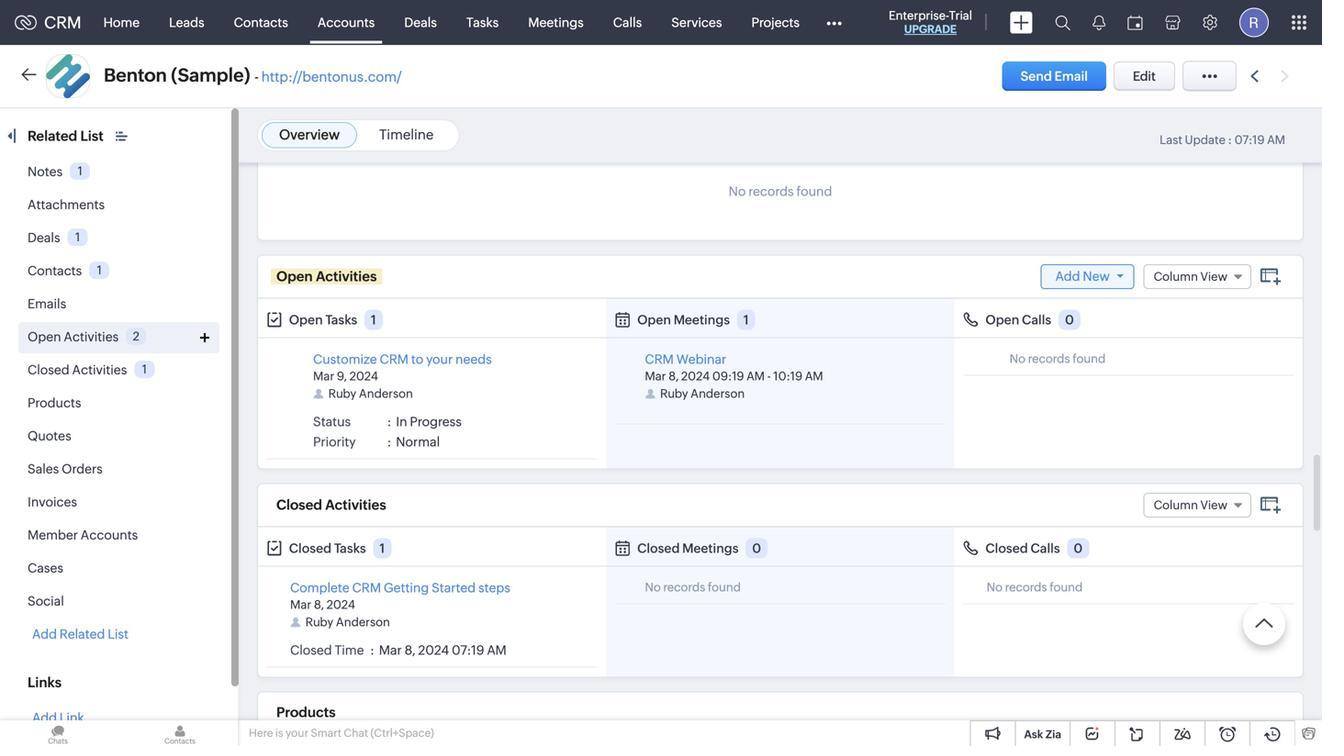 Task type: locate. For each thing, give the bounding box(es) containing it.
0 horizontal spatial products
[[28, 396, 81, 411]]

:
[[1229, 133, 1233, 147], [387, 415, 392, 429], [387, 435, 392, 450], [370, 643, 375, 658]]

leads
[[169, 15, 204, 30]]

deals left tasks "link" in the top left of the page
[[404, 15, 437, 30]]

0 vertical spatial accounts
[[318, 15, 375, 30]]

0 right closed calls at the bottom of page
[[1074, 541, 1083, 556]]

2 column from the top
[[1154, 499, 1199, 512]]

send email
[[1021, 69, 1088, 84]]

anderson
[[359, 387, 413, 401], [691, 387, 745, 401], [336, 616, 390, 630]]

tasks
[[467, 15, 499, 30], [325, 313, 357, 327], [334, 541, 366, 556]]

2 vertical spatial 8,
[[405, 643, 416, 658]]

1 vertical spatial contacts
[[28, 264, 82, 278]]

2024
[[350, 370, 378, 383], [681, 370, 710, 383], [327, 598, 355, 612], [418, 643, 449, 658]]

0 vertical spatial contacts link
[[219, 0, 303, 45]]

0 vertical spatial 8,
[[669, 370, 679, 383]]

1 view from the top
[[1201, 270, 1228, 284]]

found for closed calls
[[1050, 581, 1083, 595]]

add down social
[[32, 627, 57, 642]]

mar inside crm webinar mar 8, 2024 09:19 am - 10:19 am
[[645, 370, 666, 383]]

contacts link up benton (sample) - http://bentonus.com/
[[219, 0, 303, 45]]

zia
[[1046, 729, 1062, 741]]

no records found for closed calls
[[987, 581, 1083, 595]]

0 vertical spatial column
[[1154, 270, 1199, 284]]

8, down complete
[[314, 598, 324, 612]]

1 vertical spatial 8,
[[314, 598, 324, 612]]

list
[[80, 128, 104, 144], [108, 627, 128, 642]]

2024 inside complete crm getting started steps mar 8, 2024
[[327, 598, 355, 612]]

tasks left meetings link
[[467, 15, 499, 30]]

0 vertical spatial related
[[28, 128, 77, 144]]

no
[[729, 184, 746, 199], [1010, 352, 1026, 366], [645, 581, 661, 595], [987, 581, 1003, 595]]

8, down crm webinar link at the top of page
[[669, 370, 679, 383]]

0 vertical spatial open activities
[[276, 269, 377, 285]]

edit
[[1133, 69, 1156, 84]]

8,
[[669, 370, 679, 383], [314, 598, 324, 612], [405, 643, 416, 658]]

1 column from the top
[[1154, 270, 1199, 284]]

anderson for complete crm getting started steps
[[336, 616, 390, 630]]

crm link
[[15, 13, 81, 32]]

ruby anderson for crm webinar
[[660, 387, 745, 401]]

-
[[254, 69, 259, 85], [768, 370, 771, 383]]

0 horizontal spatial accounts
[[81, 528, 138, 543]]

accounts right "member"
[[81, 528, 138, 543]]

1 vertical spatial column view
[[1154, 499, 1228, 512]]

1 vertical spatial column
[[1154, 499, 1199, 512]]

1 vertical spatial add
[[32, 627, 57, 642]]

0 horizontal spatial -
[[254, 69, 259, 85]]

0 vertical spatial view
[[1201, 270, 1228, 284]]

cases link
[[28, 561, 63, 576]]

send
[[1021, 69, 1052, 84]]

0 down add new
[[1065, 313, 1075, 327]]

email
[[1055, 69, 1088, 84]]

- inside crm webinar mar 8, 2024 09:19 am - 10:19 am
[[768, 370, 771, 383]]

1 horizontal spatial list
[[108, 627, 128, 642]]

2024 down webinar
[[681, 370, 710, 383]]

07:19 down started
[[452, 643, 485, 658]]

add left link
[[32, 711, 57, 726]]

related up the notes
[[28, 128, 77, 144]]

0 horizontal spatial deals link
[[28, 231, 60, 245]]

crm right logo
[[44, 13, 81, 32]]

timeline link
[[379, 127, 434, 143]]

tasks for closed tasks
[[334, 541, 366, 556]]

crm left to
[[380, 352, 409, 367]]

no for closed calls
[[987, 581, 1003, 595]]

0 vertical spatial column view
[[1154, 270, 1228, 284]]

8, inside crm webinar mar 8, 2024 09:19 am - 10:19 am
[[669, 370, 679, 383]]

records for closed meetings
[[664, 581, 706, 595]]

2 vertical spatial tasks
[[334, 541, 366, 556]]

1 horizontal spatial deals
[[404, 15, 437, 30]]

2 vertical spatial calls
[[1031, 541, 1061, 556]]

status
[[313, 415, 351, 429]]

0 vertical spatial column view field
[[1144, 264, 1252, 289]]

1 vertical spatial 07:19
[[452, 643, 485, 658]]

1 vertical spatial deals
[[28, 231, 60, 245]]

(sample)
[[171, 65, 250, 86]]

2 vertical spatial add
[[32, 711, 57, 726]]

deals
[[404, 15, 437, 30], [28, 231, 60, 245]]

related down social link
[[60, 627, 105, 642]]

ruby down 9,
[[329, 387, 357, 401]]

deals down attachments
[[28, 231, 60, 245]]

products up quotes
[[28, 396, 81, 411]]

open activities up open tasks
[[276, 269, 377, 285]]

1 horizontal spatial open activities
[[276, 269, 377, 285]]

your
[[426, 352, 453, 367], [286, 727, 309, 740]]

mar left 9,
[[313, 370, 335, 383]]

1 vertical spatial accounts
[[81, 528, 138, 543]]

previous record image
[[1251, 70, 1259, 82]]

0 vertical spatial your
[[426, 352, 453, 367]]

leads link
[[154, 0, 219, 45]]

progress
[[410, 415, 462, 429]]

social
[[28, 594, 64, 609]]

complete
[[290, 581, 350, 596]]

tasks up customize
[[325, 313, 357, 327]]

0 horizontal spatial 8,
[[314, 598, 324, 612]]

9,
[[337, 370, 347, 383]]

0
[[1065, 313, 1075, 327], [752, 541, 762, 556], [1074, 541, 1083, 556]]

1 horizontal spatial 07:19
[[1235, 133, 1265, 147]]

1 vertical spatial products
[[276, 705, 336, 721]]

customize
[[313, 352, 377, 367]]

links
[[28, 675, 62, 691]]

2 view from the top
[[1201, 499, 1228, 512]]

0 horizontal spatial contacts link
[[28, 264, 82, 278]]

closed activities up closed tasks
[[276, 498, 386, 514]]

1 up complete crm getting started steps link
[[380, 541, 385, 556]]

0 horizontal spatial your
[[286, 727, 309, 740]]

ruby down complete
[[306, 616, 334, 630]]

closed time : mar 8, 2024 07:19 am
[[290, 643, 507, 658]]

add left new
[[1056, 269, 1081, 284]]

closed tasks
[[289, 541, 366, 556]]

tasks link
[[452, 0, 514, 45]]

notes link
[[28, 164, 63, 179]]

Column View field
[[1144, 264, 1252, 289], [1144, 493, 1252, 518]]

anderson down customize crm to your needs mar 9, 2024
[[359, 387, 413, 401]]

1 horizontal spatial closed activities
[[276, 498, 386, 514]]

1 horizontal spatial accounts
[[318, 15, 375, 30]]

records
[[749, 184, 794, 199], [1028, 352, 1071, 366], [664, 581, 706, 595], [1006, 581, 1048, 595]]

1 vertical spatial deals link
[[28, 231, 60, 245]]

open meetings
[[638, 313, 730, 327]]

signals element
[[1082, 0, 1117, 45]]

mar inside complete crm getting started steps mar 8, 2024
[[290, 598, 312, 612]]

no records found
[[729, 184, 832, 199], [1010, 352, 1106, 366], [645, 581, 741, 595], [987, 581, 1083, 595]]

- left 10:19
[[768, 370, 771, 383]]

0 vertical spatial add
[[1056, 269, 1081, 284]]

steps
[[479, 581, 511, 596]]

0 vertical spatial contacts
[[234, 15, 288, 30]]

meetings link
[[514, 0, 599, 45]]

2 horizontal spatial 8,
[[669, 370, 679, 383]]

1 vertical spatial view
[[1201, 499, 1228, 512]]

1 vertical spatial open activities
[[28, 330, 119, 344]]

contacts
[[234, 15, 288, 30], [28, 264, 82, 278]]

1 vertical spatial related
[[60, 627, 105, 642]]

2 column view from the top
[[1154, 499, 1228, 512]]

add for add link
[[32, 711, 57, 726]]

no records found for open calls
[[1010, 352, 1106, 366]]

customize crm to your needs mar 9, 2024
[[313, 352, 492, 383]]

tasks up complete
[[334, 541, 366, 556]]

0 horizontal spatial deals
[[28, 231, 60, 245]]

2024 inside customize crm to your needs mar 9, 2024
[[350, 370, 378, 383]]

0 vertical spatial 07:19
[[1235, 133, 1265, 147]]

no for closed meetings
[[645, 581, 661, 595]]

contacts link
[[219, 0, 303, 45], [28, 264, 82, 278]]

- inside benton (sample) - http://bentonus.com/
[[254, 69, 259, 85]]

1 vertical spatial calls
[[1022, 313, 1052, 327]]

0 right closed meetings
[[752, 541, 762, 556]]

1 vertical spatial tasks
[[325, 313, 357, 327]]

your right is
[[286, 727, 309, 740]]

enterprise-trial upgrade
[[889, 9, 973, 35]]

here
[[249, 727, 273, 740]]

crm inside complete crm getting started steps mar 8, 2024
[[352, 581, 381, 596]]

open
[[276, 269, 313, 285], [289, 313, 323, 327], [638, 313, 671, 327], [986, 313, 1020, 327], [28, 330, 61, 344]]

am right the 09:19
[[747, 370, 765, 383]]

emails
[[28, 297, 66, 311]]

1 up crm webinar mar 8, 2024 09:19 am - 10:19 am
[[744, 313, 749, 327]]

meetings for open
[[674, 313, 730, 327]]

tasks inside "link"
[[467, 15, 499, 30]]

your right to
[[426, 352, 453, 367]]

1 vertical spatial -
[[768, 370, 771, 383]]

mar down crm webinar link at the top of page
[[645, 370, 666, 383]]

trial
[[949, 9, 973, 23]]

search element
[[1044, 0, 1082, 45]]

contacts link up "emails" link
[[28, 264, 82, 278]]

1 right notes link
[[78, 164, 83, 178]]

open activities up closed activities link
[[28, 330, 119, 344]]

ruby down crm webinar link at the top of page
[[660, 387, 688, 401]]

crm left webinar
[[645, 352, 674, 367]]

1 vertical spatial closed activities
[[276, 498, 386, 514]]

0 horizontal spatial closed activities
[[28, 363, 127, 378]]

meetings
[[528, 15, 584, 30], [674, 313, 730, 327], [683, 541, 739, 556]]

activities up closed activities link
[[64, 330, 119, 344]]

complete crm getting started steps link
[[290, 581, 511, 596]]

ruby anderson
[[329, 387, 413, 401], [660, 387, 745, 401], [306, 616, 390, 630]]

0 vertical spatial -
[[254, 69, 259, 85]]

products
[[28, 396, 81, 411], [276, 705, 336, 721]]

closed activities down open activities link
[[28, 363, 127, 378]]

ruby anderson down 9,
[[329, 387, 413, 401]]

2 vertical spatial meetings
[[683, 541, 739, 556]]

in
[[396, 415, 407, 429]]

8, down complete crm getting started steps mar 8, 2024
[[405, 643, 416, 658]]

closed activities
[[28, 363, 127, 378], [276, 498, 386, 514]]

am down next record image
[[1268, 133, 1286, 147]]

contacts up benton (sample) - http://bentonus.com/
[[234, 15, 288, 30]]

no for open calls
[[1010, 352, 1026, 366]]

- right '(sample)' at the left of the page
[[254, 69, 259, 85]]

deals link
[[390, 0, 452, 45], [28, 231, 60, 245]]

8, inside complete crm getting started steps mar 8, 2024
[[314, 598, 324, 612]]

1 vertical spatial your
[[286, 727, 309, 740]]

2024 right 9,
[[350, 370, 378, 383]]

ruby
[[329, 387, 357, 401], [660, 387, 688, 401], [306, 616, 334, 630]]

related
[[28, 128, 77, 144], [60, 627, 105, 642]]

anderson down the 09:19
[[691, 387, 745, 401]]

07:19 right the update
[[1235, 133, 1265, 147]]

1 horizontal spatial -
[[768, 370, 771, 383]]

2024 down complete crm getting started steps mar 8, 2024
[[418, 643, 449, 658]]

1 horizontal spatial deals link
[[390, 0, 452, 45]]

1 vertical spatial list
[[108, 627, 128, 642]]

0 vertical spatial tasks
[[467, 15, 499, 30]]

0 vertical spatial deals link
[[390, 0, 452, 45]]

1 horizontal spatial your
[[426, 352, 453, 367]]

add
[[1056, 269, 1081, 284], [32, 627, 57, 642], [32, 711, 57, 726]]

ruby for complete crm getting started steps
[[306, 616, 334, 630]]

1 vertical spatial column view field
[[1144, 493, 1252, 518]]

benton
[[104, 65, 167, 86]]

next record image
[[1281, 70, 1293, 82]]

anderson for customize crm to your needs
[[359, 387, 413, 401]]

anderson up time
[[336, 616, 390, 630]]

activities
[[316, 269, 377, 285], [64, 330, 119, 344], [72, 363, 127, 378], [325, 498, 386, 514]]

ruby anderson up time
[[306, 616, 390, 630]]

mar down complete
[[290, 598, 312, 612]]

quotes link
[[28, 429, 71, 444]]

0 vertical spatial list
[[80, 128, 104, 144]]

accounts up http://bentonus.com/
[[318, 15, 375, 30]]

1 vertical spatial meetings
[[674, 313, 730, 327]]

products up smart
[[276, 705, 336, 721]]

10:19
[[774, 370, 803, 383]]

ruby for crm webinar
[[660, 387, 688, 401]]

crm left getting
[[352, 581, 381, 596]]

contacts up "emails" link
[[28, 264, 82, 278]]

2024 down complete
[[327, 598, 355, 612]]

ruby anderson down the 09:19
[[660, 387, 745, 401]]

add for add new
[[1056, 269, 1081, 284]]



Task type: describe. For each thing, give the bounding box(es) containing it.
edit button
[[1114, 62, 1176, 91]]

column for 1st column view field from the bottom
[[1154, 499, 1199, 512]]

found for closed meetings
[[708, 581, 741, 595]]

crm inside crm webinar mar 8, 2024 09:19 am - 10:19 am
[[645, 352, 674, 367]]

0 for open calls
[[1065, 313, 1075, 327]]

closed calls
[[986, 541, 1061, 556]]

new
[[1083, 269, 1110, 284]]

calls for open meetings
[[1022, 313, 1052, 327]]

accounts link
[[303, 0, 390, 45]]

http://bentonus.com/ link
[[262, 69, 402, 85]]

0 vertical spatial products
[[28, 396, 81, 411]]

add for add related list
[[32, 627, 57, 642]]

your inside customize crm to your needs mar 9, 2024
[[426, 352, 453, 367]]

1 up open activities link
[[97, 263, 102, 277]]

chats image
[[0, 721, 116, 747]]

meetings for closed
[[683, 541, 739, 556]]

: normal
[[387, 435, 440, 450]]

found for open calls
[[1073, 352, 1106, 366]]

home link
[[89, 0, 154, 45]]

: in progress
[[387, 415, 462, 429]]

sales
[[28, 462, 59, 477]]

projects link
[[737, 0, 815, 45]]

priority
[[313, 435, 356, 450]]

search image
[[1055, 15, 1071, 30]]

ruby for customize crm to your needs
[[329, 387, 357, 401]]

: right the update
[[1229, 133, 1233, 147]]

social link
[[28, 594, 64, 609]]

mar right time
[[379, 643, 402, 658]]

: left in
[[387, 415, 392, 429]]

add new
[[1056, 269, 1110, 284]]

0 vertical spatial deals
[[404, 15, 437, 30]]

member accounts link
[[28, 528, 138, 543]]

0 for closed calls
[[1074, 541, 1083, 556]]

0 horizontal spatial list
[[80, 128, 104, 144]]

calls link
[[599, 0, 657, 45]]

am down the "steps"
[[487, 643, 507, 658]]

create menu element
[[999, 0, 1044, 45]]

add related list
[[32, 627, 128, 642]]

attachments
[[28, 197, 105, 212]]

services
[[672, 15, 722, 30]]

enterprise-
[[889, 9, 949, 23]]

0 horizontal spatial open activities
[[28, 330, 119, 344]]

last update : 07:19 am
[[1160, 133, 1286, 147]]

sales orders
[[28, 462, 103, 477]]

closed meetings
[[638, 541, 739, 556]]

smart
[[311, 727, 342, 740]]

activities down open activities link
[[72, 363, 127, 378]]

upgrade
[[905, 23, 957, 35]]

open tasks
[[289, 313, 357, 327]]

records for open calls
[[1028, 352, 1071, 366]]

1 column view field from the top
[[1144, 264, 1252, 289]]

tasks for open tasks
[[325, 313, 357, 327]]

emails link
[[28, 297, 66, 311]]

customize crm to your needs link
[[313, 352, 492, 367]]

normal
[[396, 435, 440, 450]]

member
[[28, 528, 78, 543]]

profile element
[[1229, 0, 1280, 45]]

needs
[[456, 352, 492, 367]]

orders
[[62, 462, 103, 477]]

0 vertical spatial closed activities
[[28, 363, 127, 378]]

activities up closed tasks
[[325, 498, 386, 514]]

related list
[[28, 128, 107, 144]]

crm inside customize crm to your needs mar 9, 2024
[[380, 352, 409, 367]]

ruby anderson for customize crm to your needs
[[329, 387, 413, 401]]

1 horizontal spatial contacts link
[[219, 0, 303, 45]]

activities up open tasks
[[316, 269, 377, 285]]

ruby anderson for complete crm getting started steps
[[306, 616, 390, 630]]

anderson for crm webinar
[[691, 387, 745, 401]]

projects
[[752, 15, 800, 30]]

notes
[[28, 164, 63, 179]]

to
[[411, 352, 424, 367]]

services link
[[657, 0, 737, 45]]

open calls
[[986, 313, 1052, 327]]

crm webinar link
[[645, 352, 727, 367]]

: left normal
[[387, 435, 392, 450]]

open activities link
[[28, 330, 119, 344]]

: right time
[[370, 643, 375, 658]]

logo image
[[15, 15, 37, 30]]

complete crm getting started steps mar 8, 2024
[[290, 581, 511, 612]]

benton (sample) - http://bentonus.com/
[[104, 65, 402, 86]]

add link
[[32, 711, 84, 726]]

ask zia
[[1025, 729, 1062, 741]]

no records found for closed meetings
[[645, 581, 741, 595]]

invoices link
[[28, 495, 77, 510]]

getting
[[384, 581, 429, 596]]

profile image
[[1240, 8, 1269, 37]]

time
[[335, 643, 364, 658]]

1 horizontal spatial products
[[276, 705, 336, 721]]

ask
[[1025, 729, 1044, 741]]

http://bentonus.com/
[[262, 69, 402, 85]]

create menu image
[[1010, 11, 1033, 34]]

Other Modules field
[[815, 8, 854, 37]]

webinar
[[677, 352, 727, 367]]

mar inside customize crm to your needs mar 9, 2024
[[313, 370, 335, 383]]

overview
[[279, 127, 340, 143]]

attachments link
[[28, 197, 105, 212]]

1 up customize
[[371, 313, 376, 327]]

09:19
[[713, 370, 745, 383]]

signals image
[[1093, 15, 1106, 30]]

sales orders link
[[28, 462, 103, 477]]

1 down attachments
[[75, 230, 80, 244]]

products link
[[28, 396, 81, 411]]

2 column view field from the top
[[1144, 493, 1252, 518]]

0 for closed meetings
[[752, 541, 762, 556]]

contacts image
[[122, 721, 238, 747]]

link
[[60, 711, 84, 726]]

send email button
[[1003, 62, 1107, 91]]

(ctrl+space)
[[371, 727, 434, 740]]

2024 inside crm webinar mar 8, 2024 09:19 am - 10:19 am
[[681, 370, 710, 383]]

crm webinar mar 8, 2024 09:19 am - 10:19 am
[[645, 352, 824, 383]]

overview link
[[279, 127, 340, 143]]

here is your smart chat (ctrl+space)
[[249, 727, 434, 740]]

calls for closed meetings
[[1031, 541, 1061, 556]]

invoices
[[28, 495, 77, 510]]

timeline
[[379, 127, 434, 143]]

0 horizontal spatial contacts
[[28, 264, 82, 278]]

am right 10:19
[[805, 370, 824, 383]]

1 right closed activities link
[[142, 363, 147, 376]]

1 column view from the top
[[1154, 270, 1228, 284]]

update
[[1185, 133, 1226, 147]]

0 horizontal spatial 07:19
[[452, 643, 485, 658]]

is
[[275, 727, 283, 740]]

calendar image
[[1128, 15, 1144, 30]]

chat
[[344, 727, 368, 740]]

0 vertical spatial meetings
[[528, 15, 584, 30]]

records for closed calls
[[1006, 581, 1048, 595]]

last
[[1160, 133, 1183, 147]]

1 horizontal spatial 8,
[[405, 643, 416, 658]]

1 vertical spatial contacts link
[[28, 264, 82, 278]]

2
[[133, 330, 140, 343]]

closed activities link
[[28, 363, 127, 378]]

0 vertical spatial calls
[[613, 15, 642, 30]]

cases
[[28, 561, 63, 576]]

started
[[432, 581, 476, 596]]

column for 2nd column view field from the bottom of the page
[[1154, 270, 1199, 284]]

1 horizontal spatial contacts
[[234, 15, 288, 30]]

member accounts
[[28, 528, 138, 543]]

quotes
[[28, 429, 71, 444]]



Task type: vqa. For each thing, say whether or not it's contained in the screenshot.
DOCUMENTS LINK
no



